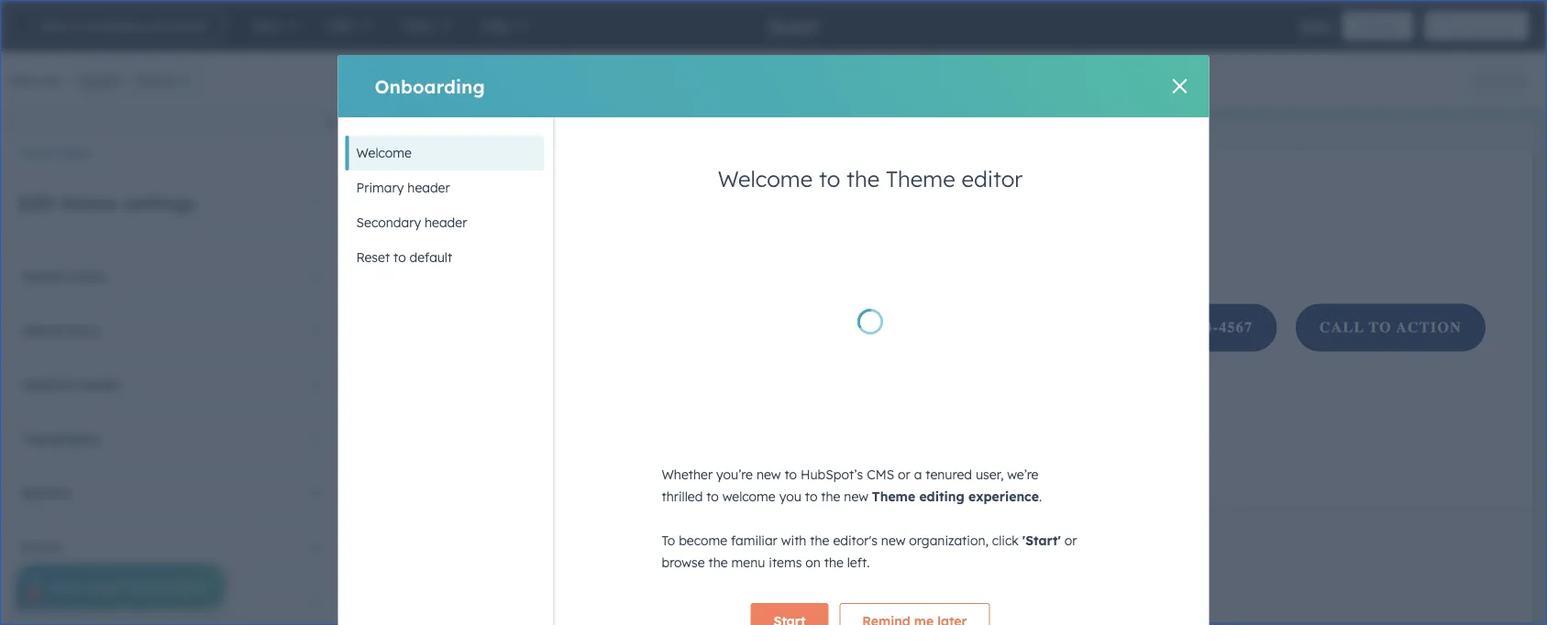 Task type: describe. For each thing, give the bounding box(es) containing it.
primary header
[[356, 180, 450, 196]]

edit theme settings
[[18, 192, 196, 215]]

quest - home
[[80, 72, 176, 90]]

marketplace
[[84, 19, 148, 33]]

become
[[679, 533, 727, 549]]

'start'
[[1022, 533, 1061, 549]]

learn about the new beta button
[[16, 557, 225, 610]]

reset
[[356, 250, 390, 266]]

thrilled
[[662, 489, 703, 505]]

to
[[662, 533, 675, 549]]

cms
[[867, 467, 894, 483]]

about
[[87, 579, 123, 595]]

reset to default
[[356, 250, 452, 266]]

welcome for welcome
[[356, 145, 412, 161]]

0 vertical spatial editor
[[941, 117, 977, 133]]

whether
[[662, 467, 713, 483]]

editor inside dialog
[[962, 165, 1023, 193]]

secondary header button
[[345, 206, 545, 240]]

preview
[[1359, 19, 1399, 33]]

view on:
[[9, 72, 63, 89]]

on:
[[44, 72, 63, 89]]

you're
[[716, 467, 753, 483]]

welcome
[[722, 489, 776, 505]]

save
[[1301, 17, 1332, 33]]

publish
[[1441, 19, 1478, 33]]

theme for publish
[[1481, 19, 1514, 33]]

W text field
[[787, 62, 873, 99]]

close image
[[1173, 79, 1188, 94]]

1 horizontal spatial theme editor
[[897, 117, 977, 133]]

primary header button
[[345, 171, 545, 206]]

theme for edit
[[60, 192, 118, 215]]

.
[[1039, 489, 1042, 505]]

secondary
[[356, 215, 421, 231]]

click
[[992, 533, 1019, 549]]

or inside or browse the menu items on the left.
[[1065, 533, 1077, 549]]

learn
[[49, 579, 83, 595]]

new down cms
[[844, 489, 868, 505]]

welcome button
[[345, 136, 545, 171]]

quest for quest - home
[[80, 72, 121, 90]]

on
[[805, 555, 821, 571]]

browse
[[662, 555, 705, 571]]

save button
[[1301, 15, 1332, 37]]

theme editor button
[[18, 147, 92, 160]]

menu
[[731, 555, 765, 571]]



Task type: vqa. For each thing, say whether or not it's contained in the screenshot.
Theme
yes



Task type: locate. For each thing, give the bounding box(es) containing it.
onboarding
[[375, 75, 485, 98]]

new inside popup button
[[149, 579, 174, 595]]

quest up w text field
[[768, 14, 819, 37]]

preview button
[[1343, 11, 1415, 40]]

familiar
[[731, 533, 778, 549]]

theme right publish
[[1481, 19, 1514, 33]]

secondary header
[[356, 215, 467, 231]]

quest for quest
[[768, 14, 819, 37]]

header down welcome button
[[408, 180, 450, 196]]

to become familiar with the editor's new organization, click 'start'
[[662, 533, 1061, 549]]

-
[[125, 72, 131, 90]]

0 vertical spatial welcome
[[356, 145, 412, 161]]

theme inside theme editor 'navigation'
[[18, 147, 55, 160]]

items
[[769, 555, 802, 571]]

1 horizontal spatial quest
[[768, 14, 819, 37]]

theme editor inside 'navigation'
[[18, 147, 92, 160]]

edit
[[18, 192, 55, 215]]

theme
[[1481, 19, 1514, 33], [60, 192, 118, 215]]

1 vertical spatial or
[[1065, 533, 1077, 549]]

or left the a
[[898, 467, 911, 483]]

editor's
[[833, 533, 878, 549]]

left.
[[847, 555, 870, 571]]

group
[[1472, 65, 1530, 96], [666, 66, 752, 95]]

back to marketplace downloads button
[[9, 11, 223, 40]]

organization,
[[909, 533, 989, 549]]

publish theme button
[[1426, 11, 1530, 40]]

we're
[[1007, 467, 1039, 483]]

beta
[[177, 579, 205, 595]]

0 vertical spatial header
[[408, 180, 450, 196]]

the inside learn about the new beta popup button
[[126, 579, 146, 595]]

new up welcome
[[756, 467, 781, 483]]

quest - home button
[[70, 62, 207, 99]]

welcome inside button
[[356, 145, 412, 161]]

default
[[410, 250, 452, 266]]

0 vertical spatial theme editor
[[897, 117, 977, 133]]

editing
[[919, 489, 965, 505]]

downloads
[[152, 19, 208, 33]]

quest
[[768, 14, 819, 37], [80, 72, 121, 90]]

reset to default button
[[345, 240, 545, 275]]

publish theme
[[1441, 19, 1514, 33]]

1 horizontal spatial welcome
[[718, 165, 813, 193]]

theme editor navigation
[[0, 141, 348, 165]]

1 horizontal spatial theme
[[1481, 19, 1514, 33]]

welcome
[[356, 145, 412, 161], [718, 165, 813, 193]]

new left beta
[[149, 579, 174, 595]]

1 vertical spatial quest
[[80, 72, 121, 90]]

theme right the edit
[[60, 192, 118, 215]]

header for primary header
[[408, 180, 450, 196]]

whether you're new to hubspot's cms or a tenured user, we're thrilled to welcome you to the new
[[662, 467, 1039, 505]]

or browse the menu items on the left.
[[662, 533, 1077, 571]]

with
[[781, 533, 807, 549]]

header inside button
[[408, 180, 450, 196]]

0 vertical spatial theme
[[1481, 19, 1514, 33]]

header inside button
[[425, 215, 467, 231]]

1 horizontal spatial group
[[1472, 65, 1530, 96]]

0 vertical spatial or
[[898, 467, 911, 483]]

the inside "whether you're new to hubspot's cms or a tenured user, we're thrilled to welcome you to the new"
[[821, 489, 840, 505]]

0 horizontal spatial welcome
[[356, 145, 412, 161]]

welcome for welcome to the theme editor
[[718, 165, 813, 193]]

quest left -
[[80, 72, 121, 90]]

new
[[756, 467, 781, 483], [844, 489, 868, 505], [881, 533, 906, 549], [149, 579, 174, 595]]

1 vertical spatial welcome
[[718, 165, 813, 193]]

theme editor
[[897, 117, 977, 133], [18, 147, 92, 160]]

0 horizontal spatial theme editor
[[18, 147, 92, 160]]

the
[[846, 165, 880, 193], [821, 489, 840, 505], [810, 533, 829, 549], [708, 555, 728, 571], [824, 555, 844, 571], [126, 579, 146, 595]]

2 vertical spatial editor
[[962, 165, 1023, 193]]

header for secondary header
[[425, 215, 467, 231]]

1 horizontal spatial or
[[1065, 533, 1077, 549]]

new right editor's
[[881, 533, 906, 549]]

editor
[[941, 117, 977, 133], [59, 147, 92, 160], [962, 165, 1023, 193]]

or inside "whether you're new to hubspot's cms or a tenured user, we're thrilled to welcome you to the new"
[[898, 467, 911, 483]]

experience
[[969, 489, 1039, 505]]

0 horizontal spatial theme
[[60, 192, 118, 215]]

back
[[41, 19, 67, 33]]

theme editor up welcome to the theme editor
[[897, 117, 977, 133]]

1 vertical spatial header
[[425, 215, 467, 231]]

theme inside button
[[1481, 19, 1514, 33]]

hubspot's
[[801, 467, 863, 483]]

0 horizontal spatial or
[[898, 467, 911, 483]]

back to marketplace downloads
[[41, 19, 208, 33]]

primary
[[356, 180, 404, 196]]

0 vertical spatial quest
[[768, 14, 819, 37]]

editor inside 'navigation'
[[59, 147, 92, 160]]

quest inside popup button
[[80, 72, 121, 90]]

user,
[[976, 467, 1004, 483]]

or right 'start'
[[1065, 533, 1077, 549]]

header
[[408, 180, 450, 196], [425, 215, 467, 231]]

welcome to the theme editor dialog
[[338, 55, 1210, 626]]

a
[[914, 467, 922, 483]]

1 vertical spatial editor
[[59, 147, 92, 160]]

theme editing experience .
[[872, 489, 1042, 505]]

you
[[779, 489, 801, 505]]

header down primary header button
[[425, 215, 467, 231]]

theme
[[897, 117, 938, 133], [18, 147, 55, 160], [886, 165, 955, 193], [872, 489, 915, 505]]

tenured
[[926, 467, 972, 483]]

theme editor up the edit
[[18, 147, 92, 160]]

view
[[9, 72, 40, 89]]

1 vertical spatial theme
[[60, 192, 118, 215]]

0 horizontal spatial group
[[666, 66, 752, 95]]

0 horizontal spatial quest
[[80, 72, 121, 90]]

or
[[898, 467, 911, 483], [1065, 533, 1077, 549]]

home
[[135, 72, 176, 90]]

welcome to the theme editor
[[718, 165, 1023, 193]]

learn about the new beta
[[49, 579, 205, 595]]

1 vertical spatial theme editor
[[18, 147, 92, 160]]

to
[[70, 19, 81, 33], [819, 165, 840, 193], [394, 250, 406, 266], [784, 467, 797, 483], [706, 489, 719, 505], [805, 489, 817, 505]]

settings
[[123, 192, 196, 215]]



